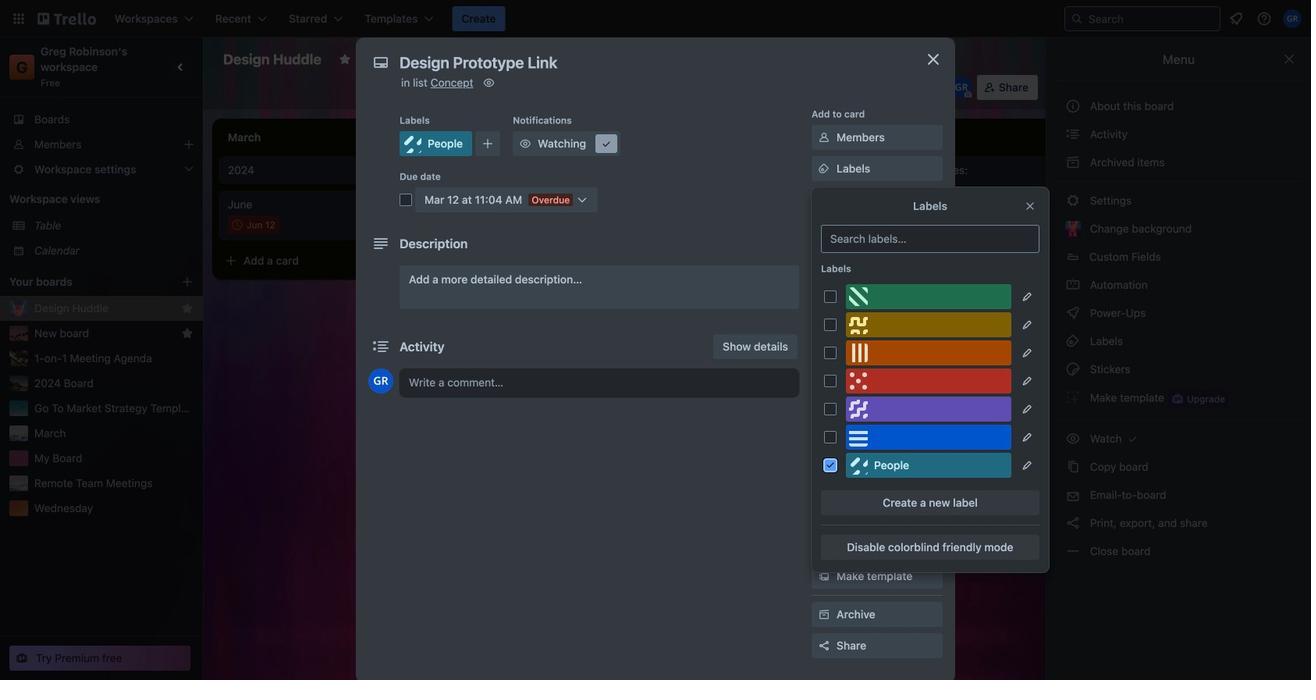 Task type: vqa. For each thing, say whether or not it's contained in the screenshot.
Search field
yes



Task type: locate. For each thing, give the bounding box(es) containing it.
None checkbox
[[228, 216, 280, 234]]

color: orange, title: none image
[[847, 340, 1012, 365]]

close popover image
[[1025, 200, 1037, 212]]

Board name text field
[[216, 47, 329, 72]]

color: sky, title: "people" element down color: blue, title: none 'image'
[[847, 453, 1012, 478]]

your boards with 9 items element
[[9, 273, 158, 291]]

sm image
[[481, 75, 497, 91], [599, 136, 615, 151], [1066, 193, 1082, 209], [817, 286, 832, 301], [1066, 362, 1082, 377], [1066, 390, 1082, 405], [1066, 431, 1082, 447], [817, 506, 832, 522], [1066, 544, 1082, 559], [817, 569, 832, 584]]

Mark due date as complete checkbox
[[400, 194, 412, 206]]

0 vertical spatial starred icon image
[[181, 302, 194, 315]]

Write a comment text field
[[400, 369, 800, 397]]

2 vertical spatial color: sky, title: "people" element
[[847, 453, 1012, 478]]

color: sky, title: "people" element down color: green, title: none icon
[[450, 278, 481, 284]]

2 starred icon image from the top
[[181, 327, 194, 340]]

starred icon image
[[181, 302, 194, 315], [181, 327, 194, 340]]

add board image
[[181, 276, 194, 288]]

color: green, title: none image
[[847, 284, 1012, 309]]

open information menu image
[[1257, 11, 1273, 27]]

None text field
[[392, 48, 907, 77]]

sm image
[[1066, 127, 1082, 142], [817, 130, 832, 145], [518, 136, 533, 151], [1066, 155, 1082, 170], [817, 161, 832, 176], [1066, 277, 1082, 293], [1066, 305, 1082, 321], [1066, 333, 1082, 349], [1126, 431, 1141, 447], [1066, 459, 1082, 475], [1066, 515, 1082, 531], [817, 537, 832, 553], [817, 607, 832, 622]]

color: sky, title: "people" element up mark due date as complete checkbox
[[400, 131, 473, 156]]

color: purple, title: none image
[[847, 397, 1012, 422]]

1 starred icon image from the top
[[181, 302, 194, 315]]

None checkbox
[[472, 306, 525, 325], [472, 362, 550, 381], [472, 306, 525, 325], [472, 362, 550, 381]]

color: sky, title: "people" element
[[400, 131, 473, 156], [450, 278, 481, 284], [847, 453, 1012, 478]]

greg robinson (gregrobinson96) image
[[951, 77, 973, 98], [615, 362, 634, 381], [369, 369, 394, 394]]

color: red, title: none image
[[847, 369, 1012, 394]]

primary element
[[0, 0, 1312, 37]]

1 vertical spatial starred icon image
[[181, 327, 194, 340]]

Search field
[[1084, 8, 1221, 30]]

color: yellow, title: none image
[[847, 312, 1012, 337]]

create from template… image
[[843, 220, 856, 233]]



Task type: describe. For each thing, give the bounding box(es) containing it.
create from template… image
[[400, 255, 412, 267]]

1 horizontal spatial greg robinson (gregrobinson96) image
[[615, 362, 634, 381]]

close dialog image
[[925, 50, 943, 69]]

Search labels… text field
[[822, 225, 1040, 253]]

1 vertical spatial color: sky, title: "people" element
[[450, 278, 481, 284]]

0 horizontal spatial greg robinson (gregrobinson96) image
[[369, 369, 394, 394]]

search image
[[1071, 12, 1084, 25]]

color: green, title: none image
[[450, 234, 481, 241]]

2 horizontal spatial greg robinson (gregrobinson96) image
[[951, 77, 973, 98]]

star or unstar board image
[[339, 53, 351, 66]]

0 notifications image
[[1228, 9, 1246, 28]]

greg robinson (gregrobinson96) image
[[1284, 9, 1303, 28]]

0 vertical spatial color: sky, title: "people" element
[[400, 131, 473, 156]]

color: blue, title: none image
[[847, 425, 1012, 450]]



